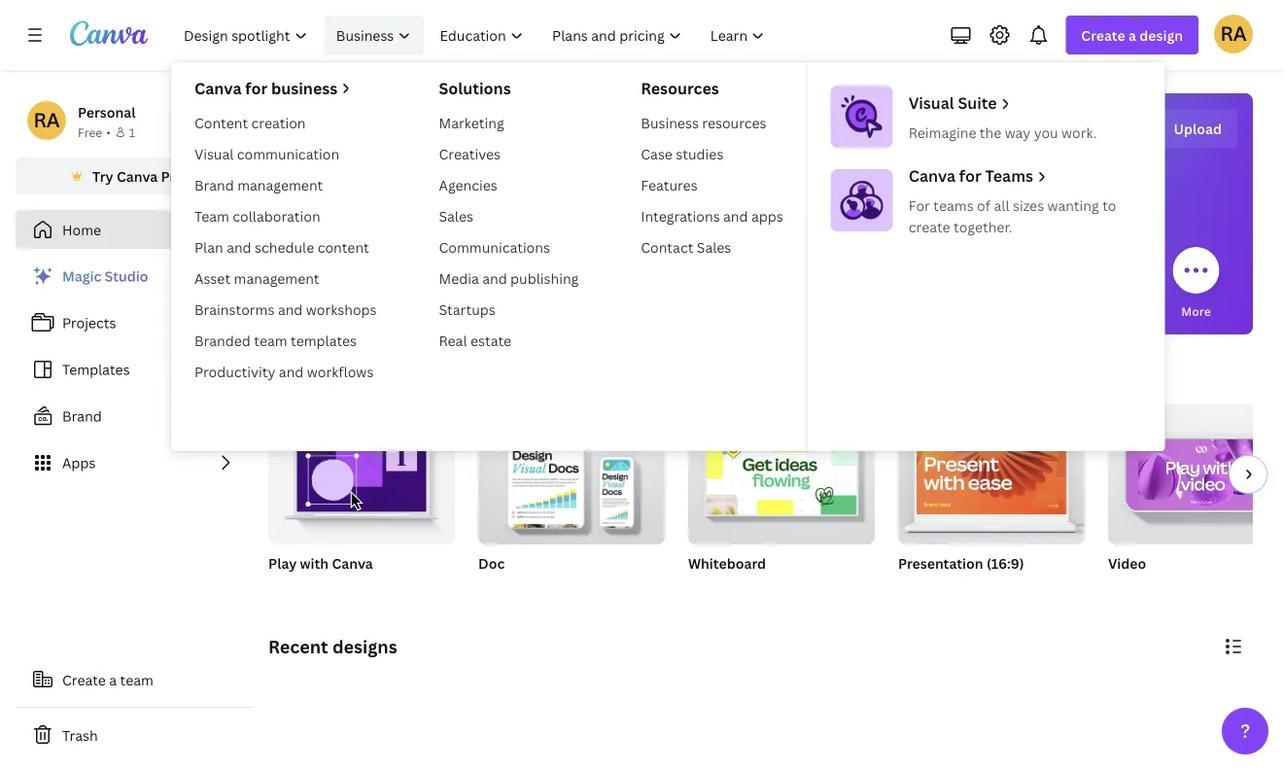 Task type: vqa. For each thing, say whether or not it's contained in the screenshot.
POSITION
no



Task type: locate. For each thing, give the bounding box(es) containing it.
0 vertical spatial for
[[245, 78, 268, 99]]

4 group from the left
[[1109, 405, 1285, 545]]

you
[[694, 116, 752, 158], [1035, 123, 1059, 142], [326, 303, 347, 319]]

content creation link
[[187, 107, 385, 138]]

0 horizontal spatial to
[[404, 365, 422, 389]]

try...
[[426, 365, 465, 389]]

design
[[1140, 26, 1184, 44], [758, 116, 858, 158]]

2 group from the left
[[689, 405, 875, 545]]

0 vertical spatial to
[[1103, 196, 1117, 214]]

0 vertical spatial design
[[1140, 26, 1184, 44]]

0 horizontal spatial brand
[[62, 407, 102, 426]]

recent
[[268, 635, 328, 658]]

1 horizontal spatial to
[[1103, 196, 1117, 214]]

brand management
[[195, 176, 323, 194]]

3 group from the left
[[899, 405, 1085, 545]]

team collaboration link
[[187, 200, 385, 231]]

0 vertical spatial team
[[254, 331, 288, 350]]

wanting
[[1048, 196, 1100, 214]]

1 horizontal spatial create
[[1082, 26, 1126, 44]]

1080
[[938, 579, 967, 595]]

1 vertical spatial management
[[234, 269, 320, 287]]

creatives
[[439, 144, 501, 163]]

0 vertical spatial sales
[[439, 207, 474, 225]]

brand up apps at the bottom
[[62, 407, 102, 426]]

1 vertical spatial create
[[62, 671, 106, 689]]

communication
[[237, 144, 340, 163]]

visual down content
[[195, 144, 234, 163]]

integrations and apps link
[[633, 200, 791, 231]]

for for for you
[[304, 303, 323, 319]]

0 vertical spatial create
[[1082, 26, 1126, 44]]

1 horizontal spatial you
[[694, 116, 752, 158]]

1 horizontal spatial brand
[[195, 176, 234, 194]]

1 vertical spatial for
[[960, 165, 982, 186]]

and left apps
[[724, 207, 748, 225]]

visual for visual suite
[[909, 92, 955, 113]]

0 horizontal spatial visual
[[195, 144, 234, 163]]

and for publishing
[[483, 269, 507, 287]]

designs
[[333, 635, 397, 658]]

1 vertical spatial sales
[[697, 238, 732, 256]]

management inside the asset management link
[[234, 269, 320, 287]]

1 horizontal spatial for
[[960, 165, 982, 186]]

and for schedule
[[227, 238, 252, 256]]

to inside for teams of all sizes wanting to create together.
[[1103, 196, 1117, 214]]

to
[[1103, 196, 1117, 214], [404, 365, 422, 389]]

team up productivity and workflows at the top of the page
[[254, 331, 288, 350]]

visual
[[909, 92, 955, 113], [195, 144, 234, 163]]

1 horizontal spatial for
[[909, 196, 931, 214]]

all
[[995, 196, 1010, 214]]

1920
[[899, 579, 927, 595]]

for inside button
[[304, 303, 323, 319]]

projects
[[62, 314, 116, 332]]

0 horizontal spatial for
[[245, 78, 268, 99]]

for inside for teams of all sizes wanting to create together.
[[909, 196, 931, 214]]

design left ra popup button
[[1140, 26, 1184, 44]]

business menu
[[171, 62, 1166, 451]]

visual up reimagine
[[909, 92, 955, 113]]

content creation
[[195, 113, 306, 132]]

asset management link
[[187, 263, 385, 294]]

0 horizontal spatial for
[[304, 303, 323, 319]]

content
[[318, 238, 369, 256]]

0 vertical spatial brand
[[195, 176, 234, 194]]

visual for visual communication
[[195, 144, 234, 163]]

group for whiteboard
[[689, 405, 875, 545]]

canva right 'with'
[[332, 554, 373, 572]]

management up collaboration
[[238, 176, 323, 194]]

0 horizontal spatial a
[[109, 671, 117, 689]]

1 vertical spatial brand
[[62, 407, 102, 426]]

features
[[641, 176, 698, 194]]

business up case studies on the top of page
[[641, 113, 699, 132]]

teams
[[986, 165, 1034, 186]]

sales down integrations and apps
[[697, 238, 732, 256]]

sales down agencies
[[439, 207, 474, 225]]

1 vertical spatial for
[[304, 303, 323, 319]]

marketing link
[[431, 107, 587, 138]]

0 horizontal spatial you
[[326, 303, 347, 319]]

business
[[336, 26, 394, 44], [641, 113, 699, 132]]

will
[[638, 116, 688, 158]]

0 horizontal spatial sales
[[439, 207, 474, 225]]

business inside popup button
[[336, 26, 394, 44]]

0 horizontal spatial business
[[336, 26, 394, 44]]

collaboration
[[233, 207, 321, 225]]

for for teams
[[960, 165, 982, 186]]

1 vertical spatial business
[[641, 113, 699, 132]]

brainstorms
[[195, 300, 275, 319]]

contact
[[641, 238, 694, 256]]

you might want to try...
[[268, 365, 465, 389]]

and inside plan and schedule content link
[[227, 238, 252, 256]]

and right plan
[[227, 238, 252, 256]]

a inside dropdown button
[[1129, 26, 1137, 44]]

creation
[[251, 113, 306, 132]]

business resources link
[[633, 107, 791, 138]]

and inside productivity and workflows 'link'
[[279, 362, 304, 381]]

team
[[195, 207, 229, 225]]

1 vertical spatial team
[[120, 671, 154, 689]]

workshops
[[306, 300, 377, 319]]

real estate link
[[431, 325, 587, 356]]

for inside canva for business link
[[245, 78, 268, 99]]

to right wanting
[[1103, 196, 1117, 214]]

0 vertical spatial for
[[909, 196, 931, 214]]

marketing
[[439, 113, 504, 132]]

media and publishing
[[439, 269, 579, 287]]

and up branded team templates link
[[278, 300, 303, 319]]

create a team
[[62, 671, 154, 689]]

for
[[245, 78, 268, 99], [960, 165, 982, 186]]

for
[[909, 196, 931, 214], [304, 303, 323, 319]]

top level navigation element
[[171, 16, 1166, 451]]

try
[[92, 167, 113, 185]]

and inside media and publishing link
[[483, 269, 507, 287]]

and down communications
[[483, 269, 507, 287]]

design inside create a design dropdown button
[[1140, 26, 1184, 44]]

business up business
[[336, 26, 394, 44]]

canva right try
[[117, 167, 158, 185]]

0 horizontal spatial design
[[758, 116, 858, 158]]

ra button
[[1215, 14, 1254, 53]]

work.
[[1062, 123, 1098, 142]]

None search field
[[469, 181, 1053, 220]]

to left try...
[[404, 365, 422, 389]]

you inside business 'menu'
[[1035, 123, 1059, 142]]

case
[[641, 144, 673, 163]]

0 vertical spatial business
[[336, 26, 394, 44]]

1 horizontal spatial visual
[[909, 92, 955, 113]]

1 horizontal spatial team
[[254, 331, 288, 350]]

management inside brand management link
[[238, 176, 323, 194]]

1 horizontal spatial a
[[1129, 26, 1137, 44]]

for up content creation
[[245, 78, 268, 99]]

canva for business link
[[195, 78, 377, 99]]

2 horizontal spatial you
[[1035, 123, 1059, 142]]

0 vertical spatial a
[[1129, 26, 1137, 44]]

apps link
[[16, 444, 253, 482]]

canva up teams on the right of page
[[909, 165, 956, 186]]

brand inside business 'menu'
[[195, 176, 234, 194]]

sales
[[439, 207, 474, 225], [697, 238, 732, 256]]

0 vertical spatial management
[[238, 176, 323, 194]]

studio
[[105, 267, 148, 285]]

list
[[16, 257, 253, 482]]

team up trash link
[[120, 671, 154, 689]]

play with canva group
[[268, 405, 455, 574]]

group for presentation (16:9)
[[899, 405, 1085, 545]]

1 vertical spatial to
[[404, 365, 422, 389]]

create inside create a design dropdown button
[[1082, 26, 1126, 44]]

0 horizontal spatial team
[[120, 671, 154, 689]]

business inside 'menu'
[[641, 113, 699, 132]]

plan and schedule content
[[195, 238, 369, 256]]

team
[[254, 331, 288, 350], [120, 671, 154, 689]]

create for create a design
[[1082, 26, 1126, 44]]

case studies
[[641, 144, 724, 163]]

canva inside button
[[117, 167, 158, 185]]

create inside create a team button
[[62, 671, 106, 689]]

0 horizontal spatial create
[[62, 671, 106, 689]]

ruby anderson image
[[1215, 14, 1254, 53], [1215, 14, 1254, 53]]

group
[[479, 405, 665, 545], [689, 405, 875, 545], [899, 405, 1085, 545], [1109, 405, 1285, 545]]

templates
[[62, 360, 130, 379]]

try canva pro button
[[16, 158, 253, 195]]

docs button
[[411, 233, 458, 335]]

templates link
[[16, 350, 253, 389]]

and inside brainstorms and workshops link
[[278, 300, 303, 319]]

sales link
[[431, 200, 587, 231]]

1 vertical spatial a
[[109, 671, 117, 689]]

0 vertical spatial visual
[[909, 92, 955, 113]]

1 horizontal spatial design
[[1140, 26, 1184, 44]]

create
[[909, 217, 951, 236]]

content
[[195, 113, 248, 132]]

1 vertical spatial visual
[[195, 144, 234, 163]]

startups link
[[431, 294, 587, 325]]

and inside integrations and apps link
[[724, 207, 748, 225]]

for up of
[[960, 165, 982, 186]]

1 horizontal spatial business
[[641, 113, 699, 132]]

team inside business 'menu'
[[254, 331, 288, 350]]

design up apps
[[758, 116, 858, 158]]

reimagine
[[909, 123, 977, 142]]

try canva pro
[[92, 167, 184, 185]]

a inside button
[[109, 671, 117, 689]]

management down plan and schedule content
[[234, 269, 320, 287]]

brand up team
[[195, 176, 234, 194]]

trash link
[[16, 716, 253, 755]]

free
[[78, 124, 102, 140]]

plan
[[195, 238, 223, 256]]

integrations
[[641, 207, 720, 225]]

canva for teams
[[909, 165, 1034, 186]]

and down branded team templates link
[[279, 362, 304, 381]]

team collaboration
[[195, 207, 321, 225]]

brand management link
[[187, 169, 385, 200]]

1 group from the left
[[479, 405, 665, 545]]



Task type: describe. For each thing, give the bounding box(es) containing it.
video
[[1109, 554, 1147, 572]]

apps
[[62, 454, 96, 472]]

brainstorms and workshops
[[195, 300, 377, 319]]

apps
[[752, 207, 784, 225]]

team inside button
[[120, 671, 154, 689]]

of
[[978, 196, 991, 214]]

plan and schedule content link
[[187, 231, 385, 263]]

productivity
[[195, 362, 276, 381]]

play
[[268, 554, 297, 572]]

video group
[[1109, 405, 1285, 597]]

startups
[[439, 300, 496, 319]]

more button
[[1173, 233, 1220, 335]]

you
[[268, 365, 300, 389]]

workflows
[[307, 362, 374, 381]]

you inside button
[[326, 303, 347, 319]]

media and publishing link
[[431, 263, 587, 294]]

today?
[[864, 116, 974, 158]]

group for video
[[1109, 405, 1285, 545]]

a for design
[[1129, 26, 1137, 44]]

docs
[[420, 303, 449, 319]]

create for create a team
[[62, 671, 106, 689]]

pro
[[161, 167, 184, 185]]

schedule
[[255, 238, 314, 256]]

resources
[[641, 78, 720, 99]]

ruby anderson element
[[27, 101, 66, 140]]

integrations and apps
[[641, 207, 784, 225]]

estate
[[471, 331, 512, 350]]

create a team button
[[16, 660, 253, 699]]

(16:9)
[[987, 554, 1025, 572]]

brand for brand
[[62, 407, 102, 426]]

1 vertical spatial design
[[758, 116, 858, 158]]

whiteboard
[[689, 554, 767, 572]]

play with canva
[[268, 554, 373, 572]]

brand for brand management
[[195, 176, 234, 194]]

upload
[[1175, 119, 1223, 138]]

case studies link
[[633, 138, 791, 169]]

canva up content
[[195, 78, 242, 99]]

personal
[[78, 103, 136, 121]]

doc group
[[479, 405, 665, 597]]

recent designs
[[268, 635, 397, 658]]

real
[[439, 331, 467, 350]]

1 horizontal spatial sales
[[697, 238, 732, 256]]

ruby anderson image
[[27, 101, 66, 140]]

sizes
[[1013, 196, 1045, 214]]

a for team
[[109, 671, 117, 689]]

home
[[62, 220, 101, 239]]

upload button
[[1159, 109, 1238, 148]]

home link
[[16, 210, 253, 249]]

trash
[[62, 726, 98, 745]]

whiteboard group
[[689, 405, 875, 597]]

want
[[358, 365, 400, 389]]

business resources
[[641, 113, 767, 132]]

communications
[[439, 238, 550, 256]]

business for business
[[336, 26, 394, 44]]

business button
[[324, 16, 424, 54]]

communications link
[[431, 231, 587, 263]]

projects link
[[16, 303, 253, 342]]

solutions
[[439, 78, 511, 99]]

agencies
[[439, 176, 498, 194]]

what will you design today?
[[549, 116, 974, 158]]

business for business resources
[[641, 113, 699, 132]]

real estate
[[439, 331, 512, 350]]

branded team templates link
[[187, 325, 385, 356]]

and for apps
[[724, 207, 748, 225]]

and for workflows
[[279, 362, 304, 381]]

brainstorms and workshops link
[[187, 294, 385, 325]]

publishing
[[511, 269, 579, 287]]

agencies link
[[431, 169, 587, 200]]

features link
[[633, 169, 791, 200]]

list containing magic studio
[[16, 257, 253, 482]]

presentation (16:9) group
[[899, 405, 1085, 597]]

what
[[549, 116, 631, 158]]

reimagine the way you work.
[[909, 123, 1098, 142]]

teams
[[934, 196, 974, 214]]

group for doc
[[479, 405, 665, 545]]

way
[[1005, 123, 1031, 142]]

templates
[[291, 331, 357, 350]]

canva inside group
[[332, 554, 373, 572]]

visual communication link
[[187, 138, 385, 169]]

for for for teams of all sizes wanting to create together.
[[909, 196, 931, 214]]

business
[[271, 78, 338, 99]]

management for asset management
[[234, 269, 320, 287]]

and for workshops
[[278, 300, 303, 319]]

the
[[980, 123, 1002, 142]]

resources
[[703, 113, 767, 132]]

asset management
[[195, 269, 320, 287]]

productivity and workflows link
[[187, 356, 385, 387]]

magic studio
[[62, 267, 148, 285]]

create a design
[[1082, 26, 1184, 44]]

doc
[[479, 554, 505, 572]]

for you
[[304, 303, 347, 319]]

contact sales link
[[633, 231, 791, 263]]

studies
[[676, 144, 724, 163]]

for teams of all sizes wanting to create together.
[[909, 196, 1117, 236]]

management for brand management
[[238, 176, 323, 194]]

for for business
[[245, 78, 268, 99]]

suite
[[958, 92, 998, 113]]

for you button
[[302, 233, 349, 335]]

create a design button
[[1066, 16, 1199, 54]]



